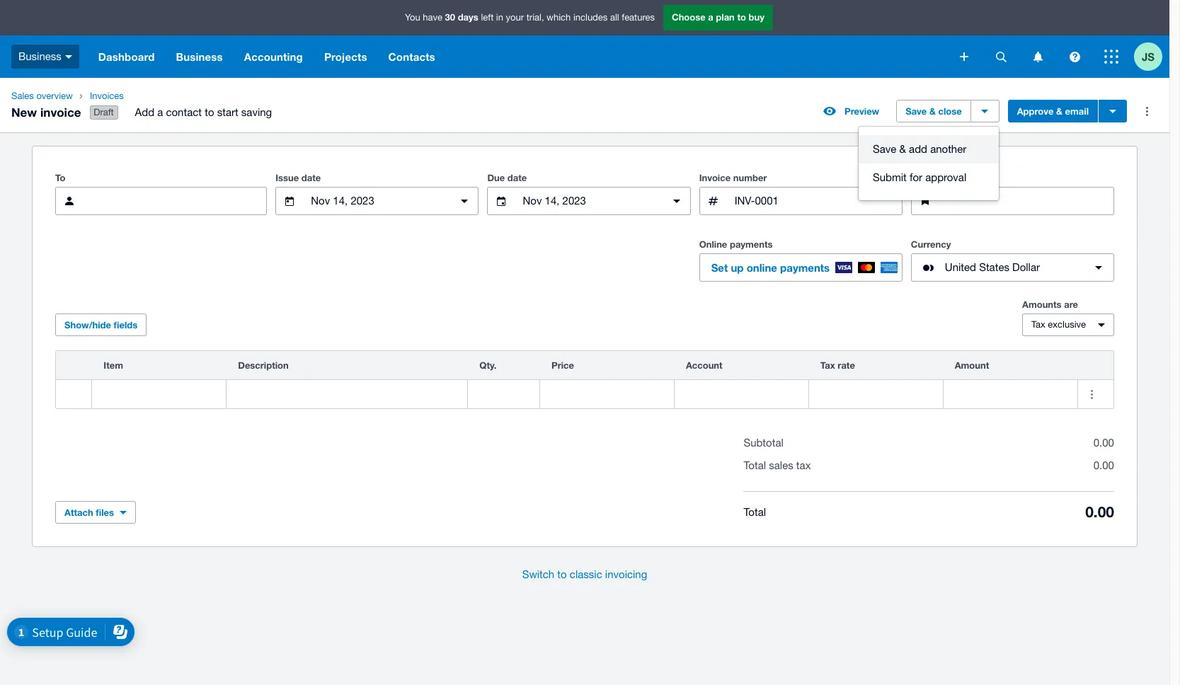 Task type: locate. For each thing, give the bounding box(es) containing it.
switch to classic invoicing button
[[511, 561, 659, 589]]

save inside save & add another button
[[873, 143, 897, 155]]

days
[[458, 12, 479, 23]]

To text field
[[89, 188, 266, 215]]

banner
[[0, 0, 1170, 78]]

total
[[744, 460, 767, 472], [744, 506, 767, 518]]

payments right online
[[781, 261, 830, 274]]

0 horizontal spatial to
[[205, 106, 214, 118]]

list box
[[859, 127, 1000, 201]]

approve
[[1018, 106, 1054, 117]]

more line item options image
[[1079, 381, 1107, 409]]

svg image up 'email'
[[1070, 51, 1081, 62]]

0 horizontal spatial save
[[873, 143, 897, 155]]

tax inside popup button
[[1032, 320, 1046, 330]]

to left start
[[205, 106, 214, 118]]

tax
[[1032, 320, 1046, 330], [821, 360, 836, 371]]

1 vertical spatial a
[[157, 106, 163, 118]]

1 horizontal spatial tax
[[1032, 320, 1046, 330]]

to left buy
[[738, 12, 747, 23]]

more date options image
[[663, 187, 691, 215]]

tax inside the invoice line item list "element"
[[821, 360, 836, 371]]

Issue date text field
[[310, 188, 445, 215]]

1 vertical spatial save
[[873, 143, 897, 155]]

set
[[712, 261, 728, 274]]

1 date from the left
[[302, 172, 321, 184]]

js
[[1143, 50, 1155, 63]]

projects
[[324, 50, 367, 63]]

navigation
[[88, 35, 951, 78]]

invoices link
[[84, 89, 283, 103]]

left
[[481, 12, 494, 23]]

invoice
[[40, 105, 81, 119]]

fields
[[114, 320, 138, 331]]

& inside "button"
[[1057, 106, 1063, 117]]

total for total
[[744, 506, 767, 518]]

1 vertical spatial 0.00
[[1094, 460, 1115, 472]]

more line item options element
[[1079, 351, 1114, 380]]

tax left rate
[[821, 360, 836, 371]]

united states dollar button
[[912, 254, 1115, 282]]

switch
[[523, 569, 555, 581]]

invoice number
[[700, 172, 768, 184]]

svg image up overview
[[65, 55, 72, 59]]

1 vertical spatial total
[[744, 506, 767, 518]]

group
[[859, 127, 1000, 201]]

a right the add
[[157, 106, 163, 118]]

1 horizontal spatial a
[[709, 12, 714, 23]]

due
[[488, 172, 505, 184]]

1 horizontal spatial payments
[[781, 261, 830, 274]]

to right 'switch'
[[558, 569, 567, 581]]

1 vertical spatial payments
[[781, 261, 830, 274]]

invoicing
[[606, 569, 648, 581]]

invoice
[[700, 172, 731, 184]]

a left plan
[[709, 12, 714, 23]]

1 horizontal spatial business
[[176, 50, 223, 63]]

total sales tax
[[744, 460, 811, 472]]

save & close button
[[897, 100, 972, 123]]

& left close
[[930, 106, 936, 117]]

to
[[738, 12, 747, 23], [205, 106, 214, 118], [558, 569, 567, 581]]

1 horizontal spatial date
[[508, 172, 527, 184]]

0 horizontal spatial &
[[900, 143, 907, 155]]

united
[[946, 261, 977, 274]]

date right due
[[508, 172, 527, 184]]

business up sales overview on the top of page
[[18, 50, 62, 62]]

a for plan
[[709, 12, 714, 23]]

save
[[906, 106, 928, 117], [873, 143, 897, 155]]

total down the subtotal
[[744, 460, 767, 472]]

1 vertical spatial tax
[[821, 360, 836, 371]]

item
[[104, 360, 123, 371]]

0.00 for subtotal
[[1094, 437, 1115, 449]]

exclusive
[[1049, 320, 1087, 330]]

total for total sales tax
[[744, 460, 767, 472]]

0 horizontal spatial date
[[302, 172, 321, 184]]

1 horizontal spatial &
[[930, 106, 936, 117]]

date for issue date
[[302, 172, 321, 184]]

a inside "banner"
[[709, 12, 714, 23]]

sales overview link
[[6, 89, 79, 103]]

0 vertical spatial 0.00
[[1094, 437, 1115, 449]]

date right issue
[[302, 172, 321, 184]]

you
[[405, 12, 421, 23]]

& left 'email'
[[1057, 106, 1063, 117]]

0 horizontal spatial a
[[157, 106, 163, 118]]

business up invoices link
[[176, 50, 223, 63]]

save up submit
[[873, 143, 897, 155]]

0 horizontal spatial tax
[[821, 360, 836, 371]]

0 vertical spatial tax
[[1032, 320, 1046, 330]]

1 horizontal spatial save
[[906, 106, 928, 117]]

approve & email button
[[1009, 100, 1099, 123]]

list box containing save & add another
[[859, 127, 1000, 201]]

contacts
[[389, 50, 436, 63]]

currency
[[912, 239, 952, 250]]

Quantity field
[[468, 381, 540, 408]]

Inventory item text field
[[92, 381, 226, 408]]

0 vertical spatial to
[[738, 12, 747, 23]]

None field
[[92, 381, 226, 409]]

2 horizontal spatial &
[[1057, 106, 1063, 117]]

Amount field
[[944, 381, 1078, 408]]

preview button
[[815, 100, 889, 123]]

a
[[709, 12, 714, 23], [157, 106, 163, 118]]

subtotal
[[744, 437, 784, 449]]

1 horizontal spatial to
[[558, 569, 567, 581]]

business button
[[165, 35, 234, 78]]

add a contact to start saving
[[135, 106, 272, 118]]

0 vertical spatial save
[[906, 106, 928, 117]]

contacts button
[[378, 35, 446, 78]]

payments up online
[[730, 239, 773, 250]]

to inside "banner"
[[738, 12, 747, 23]]

projects button
[[314, 35, 378, 78]]

sales
[[11, 91, 34, 101]]

0.00 for total sales tax
[[1094, 460, 1115, 472]]

0.00
[[1094, 437, 1115, 449], [1094, 460, 1115, 472], [1086, 504, 1115, 521]]

& inside list box
[[900, 143, 907, 155]]

svg image
[[1105, 50, 1119, 64], [996, 51, 1007, 62]]

reference
[[912, 172, 957, 184]]

set up online payments
[[712, 261, 830, 274]]

1 horizontal spatial svg image
[[1105, 50, 1119, 64]]

all
[[611, 12, 620, 23]]

overview
[[36, 91, 73, 101]]

number
[[734, 172, 768, 184]]

rate
[[838, 360, 856, 371]]

amounts
[[1023, 299, 1062, 310]]

2 horizontal spatial to
[[738, 12, 747, 23]]

payments inside "popup button"
[[781, 261, 830, 274]]

accounting button
[[234, 35, 314, 78]]

total down total sales tax
[[744, 506, 767, 518]]

1 vertical spatial to
[[205, 106, 214, 118]]

2 total from the top
[[744, 506, 767, 518]]

0 vertical spatial payments
[[730, 239, 773, 250]]

2 vertical spatial to
[[558, 569, 567, 581]]

business
[[18, 50, 62, 62], [176, 50, 223, 63]]

0 vertical spatial a
[[709, 12, 714, 23]]

0 horizontal spatial payments
[[730, 239, 773, 250]]

are
[[1065, 299, 1079, 310]]

svg image
[[1034, 51, 1043, 62], [1070, 51, 1081, 62], [961, 52, 969, 61], [65, 55, 72, 59]]

start
[[217, 106, 239, 118]]

classic
[[570, 569, 603, 581]]

0 horizontal spatial business
[[18, 50, 62, 62]]

tax down amounts
[[1032, 320, 1046, 330]]

&
[[930, 106, 936, 117], [1057, 106, 1063, 117], [900, 143, 907, 155]]

email
[[1066, 106, 1090, 117]]

save left close
[[906, 106, 928, 117]]

dollar
[[1013, 261, 1041, 274]]

date for due date
[[508, 172, 527, 184]]

2 date from the left
[[508, 172, 527, 184]]

another
[[931, 143, 967, 155]]

svg image inside business popup button
[[65, 55, 72, 59]]

1 total from the top
[[744, 460, 767, 472]]

& left add
[[900, 143, 907, 155]]

draft
[[94, 107, 114, 118]]

save inside save & close button
[[906, 106, 928, 117]]

show/hide fields button
[[55, 314, 147, 337]]

plan
[[716, 12, 735, 23]]

0 vertical spatial total
[[744, 460, 767, 472]]



Task type: describe. For each thing, give the bounding box(es) containing it.
Price field
[[541, 381, 674, 408]]

contact element
[[55, 187, 267, 215]]

to
[[55, 172, 65, 184]]

banner containing js
[[0, 0, 1170, 78]]

business button
[[0, 35, 88, 78]]

js button
[[1135, 35, 1170, 78]]

Description text field
[[227, 381, 468, 408]]

tax exclusive
[[1032, 320, 1087, 330]]

none field inside the invoice line item list "element"
[[92, 381, 226, 409]]

features
[[622, 12, 655, 23]]

close
[[939, 106, 963, 117]]

set up online payments button
[[700, 254, 903, 282]]

new
[[11, 105, 37, 119]]

choose
[[672, 12, 706, 23]]

svg image up approve
[[1034, 51, 1043, 62]]

price
[[552, 360, 575, 371]]

accounting
[[244, 50, 303, 63]]

your
[[506, 12, 524, 23]]

to inside switch to classic invoicing button
[[558, 569, 567, 581]]

to for plan
[[738, 12, 747, 23]]

Due date text field
[[522, 188, 657, 215]]

tax for tax exclusive
[[1032, 320, 1046, 330]]

submit for approval button
[[859, 164, 1000, 192]]

qty.
[[480, 360, 497, 371]]

due date
[[488, 172, 527, 184]]

amounts are
[[1023, 299, 1079, 310]]

files
[[96, 507, 114, 519]]

tax exclusive button
[[1023, 314, 1115, 337]]

save for save & add another
[[873, 143, 897, 155]]

business inside business dropdown button
[[176, 50, 223, 63]]

account
[[686, 360, 723, 371]]

invoice line item list element
[[55, 351, 1115, 410]]

approval
[[926, 172, 967, 184]]

attach
[[64, 507, 93, 519]]

save & add another
[[873, 143, 967, 155]]

tax rate
[[821, 360, 856, 371]]

includes
[[574, 12, 608, 23]]

issue date
[[276, 172, 321, 184]]

& for email
[[1057, 106, 1063, 117]]

contact
[[166, 106, 202, 118]]

choose a plan to buy
[[672, 12, 765, 23]]

save for save & close
[[906, 106, 928, 117]]

states
[[980, 261, 1010, 274]]

up
[[731, 261, 744, 274]]

for
[[910, 172, 923, 184]]

business inside business popup button
[[18, 50, 62, 62]]

add
[[910, 143, 928, 155]]

navigation containing dashboard
[[88, 35, 951, 78]]

show/hide fields
[[64, 320, 138, 331]]

have
[[423, 12, 443, 23]]

svg image up close
[[961, 52, 969, 61]]

attach files
[[64, 507, 114, 519]]

more invoice options image
[[1133, 97, 1162, 125]]

submit for approval
[[873, 172, 967, 184]]

more date options image
[[451, 187, 479, 215]]

show/hide
[[64, 320, 111, 331]]

switch to classic invoicing
[[523, 569, 648, 581]]

buy
[[749, 12, 765, 23]]

united states dollar
[[946, 261, 1041, 274]]

save & close
[[906, 106, 963, 117]]

saving
[[241, 106, 272, 118]]

in
[[496, 12, 504, 23]]

30
[[445, 12, 456, 23]]

invoices
[[90, 91, 124, 101]]

& for close
[[930, 106, 936, 117]]

online
[[700, 239, 728, 250]]

dashboard
[[98, 50, 155, 63]]

attach files button
[[55, 502, 136, 524]]

issue
[[276, 172, 299, 184]]

sales
[[770, 460, 794, 472]]

sales overview
[[11, 91, 73, 101]]

add
[[135, 106, 154, 118]]

Reference text field
[[946, 188, 1114, 215]]

save & add another button
[[859, 135, 1000, 164]]

which
[[547, 12, 571, 23]]

online payments
[[700, 239, 773, 250]]

to for contact
[[205, 106, 214, 118]]

2 vertical spatial 0.00
[[1086, 504, 1115, 521]]

trial,
[[527, 12, 544, 23]]

new invoice
[[11, 105, 81, 119]]

0 horizontal spatial svg image
[[996, 51, 1007, 62]]

invoice number element
[[700, 187, 903, 215]]

group containing save & add another
[[859, 127, 1000, 201]]

& for add
[[900, 143, 907, 155]]

online
[[747, 261, 778, 274]]

a for contact
[[157, 106, 163, 118]]

description
[[238, 360, 289, 371]]

submit
[[873, 172, 907, 184]]

tax for tax rate
[[821, 360, 836, 371]]

you have 30 days left in your trial, which includes all features
[[405, 12, 655, 23]]

Invoice number text field
[[734, 188, 902, 215]]

tax
[[797, 460, 811, 472]]

preview
[[845, 106, 880, 117]]



Task type: vqa. For each thing, say whether or not it's contained in the screenshot.
A within the banner
yes



